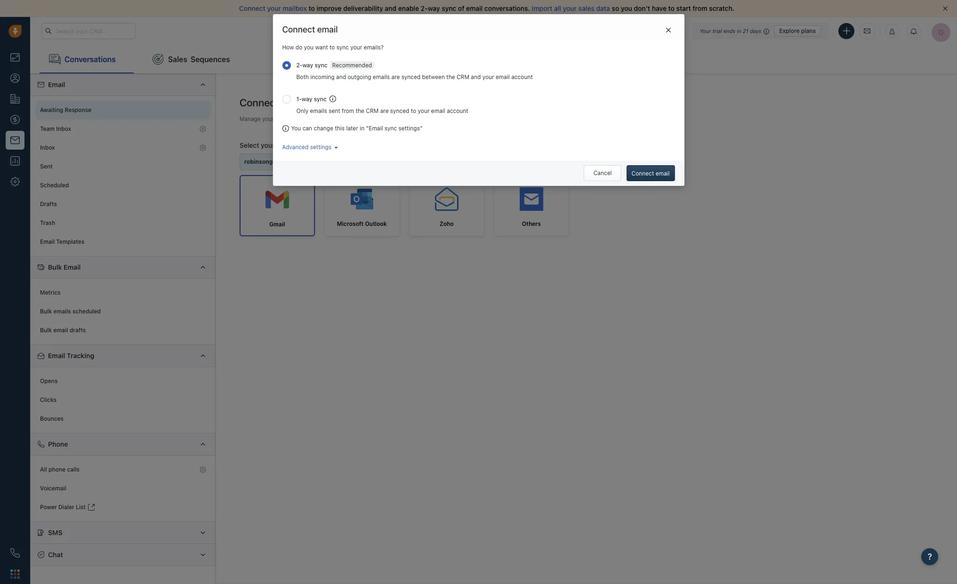 Task type: describe. For each thing, give the bounding box(es) containing it.
bulk for bulk email
[[48, 263, 62, 271]]

scheduled
[[73, 308, 101, 315]]

robinsongreg175@gmail.com is hosted by gmail. we recommend you select this provider.
[[244, 158, 488, 165]]

you can change this later in "email sync settings"
[[291, 125, 423, 132]]

that
[[353, 115, 363, 122]]

email templates link
[[35, 233, 211, 252]]

email for email
[[48, 81, 65, 89]]

freshworks switcher image
[[10, 570, 20, 579]]

select
[[240, 141, 259, 149]]

zoho link
[[409, 175, 485, 237]]

tab list containing conversations
[[30, 45, 958, 74]]

advanced
[[282, 144, 309, 151]]

cancel
[[594, 170, 612, 177]]

1 horizontal spatial from
[[693, 4, 708, 12]]

0 vertical spatial 2-
[[421, 4, 428, 12]]

bulk emails scheduled
[[40, 308, 101, 315]]

stays
[[365, 115, 379, 122]]

team inbox
[[40, 126, 71, 133]]

sync up 2-way sync recommended
[[337, 44, 349, 51]]

add
[[503, 115, 513, 122]]

email for email tracking
[[48, 352, 65, 360]]

clicks
[[40, 397, 57, 404]]

trash
[[40, 220, 55, 227]]

metrics link
[[35, 284, 211, 302]]

bulk email drafts
[[40, 327, 86, 334]]

gmail link
[[240, 175, 315, 237]]

zoho
[[440, 221, 454, 228]]

to right mailbox
[[309, 4, 315, 12]]

microsoft outlook
[[337, 221, 387, 228]]

to up with
[[411, 107, 417, 114]]

sales sequences
[[168, 55, 230, 63]]

your trial ends in 21 days
[[700, 28, 762, 34]]

explore
[[780, 27, 800, 34]]

list
[[76, 504, 86, 511]]

way for 2-way sync recommended
[[303, 62, 313, 69]]

ends
[[724, 28, 736, 34]]

all
[[555, 4, 562, 12]]

your
[[700, 28, 712, 34]]

deliverability
[[344, 4, 383, 12]]

sync right "email
[[385, 125, 397, 132]]

Search your CRM... text field
[[41, 23, 136, 39]]

0 vertical spatial can
[[479, 115, 489, 122]]

have
[[653, 4, 667, 12]]

1 horizontal spatial account
[[512, 73, 533, 80]]

0 horizontal spatial and
[[336, 73, 346, 80]]

connect your mailbox link
[[239, 4, 309, 12]]

1 vertical spatial account
[[447, 107, 469, 114]]

in inside connect email dialog
[[360, 125, 365, 132]]

all phone calls link
[[35, 461, 211, 480]]

settings
[[310, 144, 332, 151]]

inbox inside team inbox link
[[56, 126, 71, 133]]

can inside connect email dialog
[[303, 125, 312, 132]]

power
[[40, 504, 57, 511]]

emails for scheduled
[[53, 308, 71, 315]]

email down templates
[[64, 263, 81, 271]]

2-way sync recommended
[[297, 62, 372, 69]]

1-
[[297, 96, 302, 103]]

connect inside connect email button
[[632, 170, 655, 177]]

in down "only emails sent from the crm are synced to your email account"
[[380, 115, 385, 122]]

sync left <span class=" ">to process bounced emails, we check your incoming emails even if you've selected 1-way sync</span> icon
[[314, 96, 327, 103]]

recommend
[[391, 158, 423, 165]]

0 vertical spatial inbox
[[304, 97, 329, 109]]

later
[[347, 125, 358, 132]]

explore plans
[[780, 27, 817, 34]]

advanced settings link
[[282, 144, 338, 151]]

sequences
[[191, 55, 230, 63]]

conversations link
[[40, 45, 134, 74]]

both
[[297, 73, 309, 80]]

0 horizontal spatial crm
[[366, 107, 379, 114]]

select
[[436, 158, 452, 165]]

0 vertical spatial you
[[621, 4, 633, 12]]

to left 'start'
[[669, 4, 675, 12]]

of
[[458, 4, 465, 12]]

select your email provider:
[[240, 141, 323, 149]]

scratch.
[[710, 4, 735, 12]]

connect your inbox to freshsales
[[240, 97, 393, 109]]

bulk for bulk emails scheduled
[[40, 308, 52, 315]]

sync up incoming at the left
[[315, 62, 328, 69]]

emails?
[[364, 44, 384, 51]]

all
[[40, 467, 47, 474]]

connect up "do"
[[282, 25, 315, 34]]

in left a
[[306, 115, 311, 122]]

freshsales
[[343, 97, 393, 109]]

1 vertical spatial this
[[453, 158, 463, 165]]

trial
[[713, 28, 723, 34]]

bounces
[[40, 416, 64, 423]]

outgoing
[[348, 73, 372, 80]]

bounces link
[[35, 410, 211, 429]]

mailbox
[[283, 4, 307, 12]]

21
[[743, 28, 749, 34]]

email templates
[[40, 239, 84, 246]]

inbox
[[337, 115, 351, 122]]

microsoft
[[337, 221, 364, 228]]

connect email inside button
[[632, 170, 670, 177]]

clicks link
[[35, 391, 211, 410]]

email inside button
[[656, 170, 670, 177]]

this inside connect email dialog
[[335, 125, 345, 132]]

send email image
[[865, 27, 871, 35]]

power dialer list link
[[35, 499, 211, 517]]

close image
[[944, 6, 949, 11]]

connect email button
[[627, 166, 676, 182]]

1 horizontal spatial you
[[424, 158, 434, 165]]

0 vertical spatial provider.
[[443, 115, 466, 122]]

only emails sent from the crm are synced to your email account
[[297, 107, 469, 114]]



Task type: vqa. For each thing, say whether or not it's contained in the screenshot.
Balance
no



Task type: locate. For each thing, give the bounding box(es) containing it.
0 vertical spatial account
[[512, 73, 533, 80]]

can
[[479, 115, 489, 122], [303, 125, 312, 132]]

1 horizontal spatial emails
[[310, 107, 327, 114]]

and down 2-way sync recommended
[[336, 73, 346, 80]]

emails up a
[[310, 107, 327, 114]]

drafts
[[40, 201, 57, 208]]

want
[[315, 44, 328, 51]]

0 vertical spatial crm
[[457, 73, 470, 80]]

way for 1-way sync
[[302, 96, 313, 103]]

how do you want to sync your emails?
[[282, 44, 384, 51]]

0 horizontal spatial emails
[[53, 308, 71, 315]]

2- inside connect email dialog
[[297, 62, 303, 69]]

1 vertical spatial way
[[303, 62, 313, 69]]

0 vertical spatial bulk
[[48, 263, 62, 271]]

emails for sent
[[310, 107, 327, 114]]

bulk emails scheduled link
[[35, 302, 211, 321]]

1 vertical spatial the
[[356, 107, 365, 114]]

provider. right select
[[465, 158, 488, 165]]

opens
[[40, 378, 58, 385]]

inbox up a
[[304, 97, 329, 109]]

are up "manage your work email in a private inbox that stays in sync with your email provider. you can also add"
[[381, 107, 389, 114]]

this
[[335, 125, 345, 132], [453, 158, 463, 165]]

bulk email
[[48, 263, 81, 271]]

0 vertical spatial way
[[428, 4, 440, 12]]

bulk down metrics
[[40, 308, 52, 315]]

0 horizontal spatial this
[[335, 125, 345, 132]]

phone image
[[10, 549, 20, 558]]

email for email templates
[[40, 239, 55, 246]]

this right select
[[453, 158, 463, 165]]

how
[[282, 44, 294, 51]]

between
[[422, 73, 445, 80]]

1-way sync
[[297, 96, 327, 103]]

0 vertical spatial are
[[392, 73, 400, 80]]

1 horizontal spatial are
[[392, 73, 400, 80]]

0 vertical spatial emails
[[373, 73, 390, 80]]

import
[[532, 4, 553, 12]]

days
[[751, 28, 762, 34]]

inbox right team on the top left of page
[[56, 126, 71, 133]]

1 vertical spatial provider.
[[465, 158, 488, 165]]

1 horizontal spatial this
[[453, 158, 463, 165]]

you right so
[[621, 4, 633, 12]]

and right between
[[471, 73, 481, 80]]

1 horizontal spatial you
[[468, 115, 477, 122]]

you down only
[[291, 125, 301, 132]]

gmail
[[270, 221, 285, 228]]

1 vertical spatial 2-
[[297, 62, 303, 69]]

sync down "only emails sent from the crm are synced to your email account"
[[387, 115, 399, 122]]

0 vertical spatial you
[[468, 115, 477, 122]]

1 vertical spatial synced
[[391, 107, 410, 114]]

0 horizontal spatial the
[[356, 107, 365, 114]]

sales
[[579, 4, 595, 12]]

connect right cancel button
[[632, 170, 655, 177]]

phone element
[[6, 544, 25, 563]]

1 horizontal spatial inbox
[[56, 126, 71, 133]]

the right between
[[447, 73, 455, 80]]

in left 21
[[738, 28, 742, 34]]

explore plans link
[[775, 25, 822, 37]]

account
[[512, 73, 533, 80], [447, 107, 469, 114]]

tab list
[[30, 45, 958, 74]]

email tracking
[[48, 352, 94, 360]]

from right 'start'
[[693, 4, 708, 12]]

drafts
[[70, 327, 86, 334]]

by
[[355, 158, 361, 165]]

others
[[522, 221, 541, 228]]

microsoft outlook link
[[325, 175, 400, 237]]

work
[[276, 115, 289, 122]]

scheduled
[[40, 182, 69, 189]]

1 vertical spatial crm
[[366, 107, 379, 114]]

2 horizontal spatial and
[[471, 73, 481, 80]]

enable
[[399, 4, 419, 12]]

voicemail link
[[35, 480, 211, 499]]

sales sequences link
[[143, 45, 240, 74]]

1 vertical spatial inbox
[[56, 126, 71, 133]]

0 horizontal spatial you
[[304, 44, 314, 51]]

1 horizontal spatial can
[[479, 115, 489, 122]]

phone
[[49, 467, 66, 474]]

1 vertical spatial emails
[[310, 107, 327, 114]]

1 horizontal spatial crm
[[457, 73, 470, 80]]

you right "do"
[[304, 44, 314, 51]]

calls
[[67, 467, 80, 474]]

0 horizontal spatial account
[[447, 107, 469, 114]]

2- up both
[[297, 62, 303, 69]]

2 vertical spatial inbox
[[40, 144, 55, 151]]

2 vertical spatial you
[[424, 158, 434, 165]]

connect
[[239, 4, 266, 12], [282, 25, 315, 34], [240, 97, 279, 109], [632, 170, 655, 177]]

0 horizontal spatial can
[[303, 125, 312, 132]]

can down a
[[303, 125, 312, 132]]

from inside connect email dialog
[[342, 107, 354, 114]]

<span class=" ">to process bounced emails, we check your incoming emails even if you've selected 1-way sync</span> image
[[330, 96, 336, 102]]

manage
[[240, 115, 261, 122]]

emails right outgoing
[[373, 73, 390, 80]]

bulk down bulk emails scheduled
[[40, 327, 52, 334]]

2 vertical spatial emails
[[53, 308, 71, 315]]

gmail.
[[363, 158, 380, 165]]

conversations.
[[485, 4, 530, 12]]

0 horizontal spatial connect email
[[282, 25, 338, 34]]

2 vertical spatial bulk
[[40, 327, 52, 334]]

"email
[[366, 125, 383, 132]]

0 horizontal spatial you
[[291, 125, 301, 132]]

phone
[[48, 441, 68, 449]]

metrics
[[40, 290, 61, 297]]

1 vertical spatial you
[[291, 125, 301, 132]]

you left also
[[468, 115, 477, 122]]

0 vertical spatial this
[[335, 125, 345, 132]]

the
[[447, 73, 455, 80], [356, 107, 365, 114]]

inbox link
[[35, 139, 211, 157]]

this down inbox
[[335, 125, 345, 132]]

in
[[738, 28, 742, 34], [306, 115, 311, 122], [380, 115, 385, 122], [360, 125, 365, 132]]

bulk email drafts link
[[35, 321, 211, 340]]

synced
[[402, 73, 421, 80], [391, 107, 410, 114]]

you inside connect email dialog
[[304, 44, 314, 51]]

0 horizontal spatial 2-
[[297, 62, 303, 69]]

email left the tracking
[[48, 352, 65, 360]]

0 horizontal spatial inbox
[[40, 144, 55, 151]]

2 horizontal spatial inbox
[[304, 97, 329, 109]]

email down trash
[[40, 239, 55, 246]]

emails
[[373, 73, 390, 80], [310, 107, 327, 114], [53, 308, 71, 315]]

1 vertical spatial connect email
[[632, 170, 670, 177]]

is
[[329, 158, 333, 165]]

0 vertical spatial connect email
[[282, 25, 338, 34]]

emails up bulk email drafts
[[53, 308, 71, 315]]

manage your work email in a private inbox that stays in sync with your email provider. you can also add
[[240, 115, 513, 122]]

connect up manage on the top left
[[240, 97, 279, 109]]

in right later on the top left
[[360, 125, 365, 132]]

way up both
[[303, 62, 313, 69]]

synced up with
[[391, 107, 410, 114]]

emails inside bulk emails scheduled link
[[53, 308, 71, 315]]

a
[[312, 115, 315, 122]]

1 vertical spatial from
[[342, 107, 354, 114]]

1 vertical spatial are
[[381, 107, 389, 114]]

recommended
[[332, 62, 372, 69]]

only
[[297, 107, 309, 114]]

the up 'that'
[[356, 107, 365, 114]]

can left also
[[479, 115, 489, 122]]

0 horizontal spatial from
[[342, 107, 354, 114]]

also
[[490, 115, 501, 122]]

1 horizontal spatial and
[[385, 4, 397, 12]]

connect left mailbox
[[239, 4, 266, 12]]

what's new image
[[890, 28, 896, 35]]

inbox inside inbox link
[[40, 144, 55, 151]]

0 vertical spatial synced
[[402, 73, 421, 80]]

way right the enable
[[428, 4, 440, 12]]

opens link
[[35, 372, 211, 391]]

provider:
[[295, 141, 323, 149]]

to right the want
[[330, 44, 335, 51]]

1 horizontal spatial connect email
[[632, 170, 670, 177]]

don't
[[634, 4, 651, 12]]

tracking
[[67, 352, 94, 360]]

connect email dialog
[[273, 14, 685, 186]]

others link
[[494, 175, 570, 237]]

way
[[428, 4, 440, 12], [303, 62, 313, 69], [302, 96, 313, 103]]

hosted
[[335, 158, 353, 165]]

bulk
[[48, 263, 62, 271], [40, 308, 52, 315], [40, 327, 52, 334]]

way up only
[[302, 96, 313, 103]]

sync left of
[[442, 4, 457, 12]]

to up inbox
[[332, 97, 341, 109]]

robinsongreg175@gmail.com
[[244, 158, 327, 165]]

1 vertical spatial you
[[304, 44, 314, 51]]

crm up stays
[[366, 107, 379, 114]]

bulk up metrics
[[48, 263, 62, 271]]

and left the enable
[[385, 4, 397, 12]]

connect email
[[282, 25, 338, 34], [632, 170, 670, 177]]

from up inbox
[[342, 107, 354, 114]]

2 horizontal spatial you
[[621, 4, 633, 12]]

email down conversations link
[[48, 81, 65, 89]]

synced left between
[[402, 73, 421, 80]]

do
[[296, 44, 303, 51]]

settings"
[[399, 125, 423, 132]]

you inside connect email dialog
[[291, 125, 301, 132]]

email
[[48, 81, 65, 89], [40, 239, 55, 246], [64, 263, 81, 271], [48, 352, 65, 360]]

1 horizontal spatial 2-
[[421, 4, 428, 12]]

connect your mailbox to improve deliverability and enable 2-way sync of email conversations. import all your sales data so you don't have to start from scratch.
[[239, 4, 735, 12]]

crm right between
[[457, 73, 470, 80]]

are right outgoing
[[392, 73, 400, 80]]

sent link
[[35, 157, 211, 176]]

provider. left also
[[443, 115, 466, 122]]

2-
[[421, 4, 428, 12], [297, 62, 303, 69]]

email
[[466, 4, 483, 12], [317, 25, 338, 34], [496, 73, 510, 80], [432, 107, 446, 114], [290, 115, 304, 122], [427, 115, 441, 122], [277, 141, 293, 149], [656, 170, 670, 177], [53, 327, 68, 334]]

cancel button
[[584, 166, 622, 182]]

1 vertical spatial can
[[303, 125, 312, 132]]

all phone calls
[[40, 467, 80, 474]]

plans
[[802, 27, 817, 34]]

trash link
[[35, 214, 211, 233]]

power dialer list
[[40, 504, 86, 511]]

1 vertical spatial bulk
[[40, 308, 52, 315]]

with
[[401, 115, 412, 122]]

start
[[677, 4, 692, 12]]

outlook
[[365, 221, 387, 228]]

2- right the enable
[[421, 4, 428, 12]]

inbox down team on the top left of page
[[40, 144, 55, 151]]

you left select
[[424, 158, 434, 165]]

0 vertical spatial from
[[693, 4, 708, 12]]

templates
[[56, 239, 84, 246]]

import all your sales data link
[[532, 4, 612, 12]]

0 vertical spatial the
[[447, 73, 455, 80]]

incoming
[[311, 73, 335, 80]]

bulk for bulk email drafts
[[40, 327, 52, 334]]

0 horizontal spatial are
[[381, 107, 389, 114]]

2 vertical spatial way
[[302, 96, 313, 103]]

1 horizontal spatial the
[[447, 73, 455, 80]]

conversations
[[65, 55, 116, 63]]

2 horizontal spatial emails
[[373, 73, 390, 80]]



